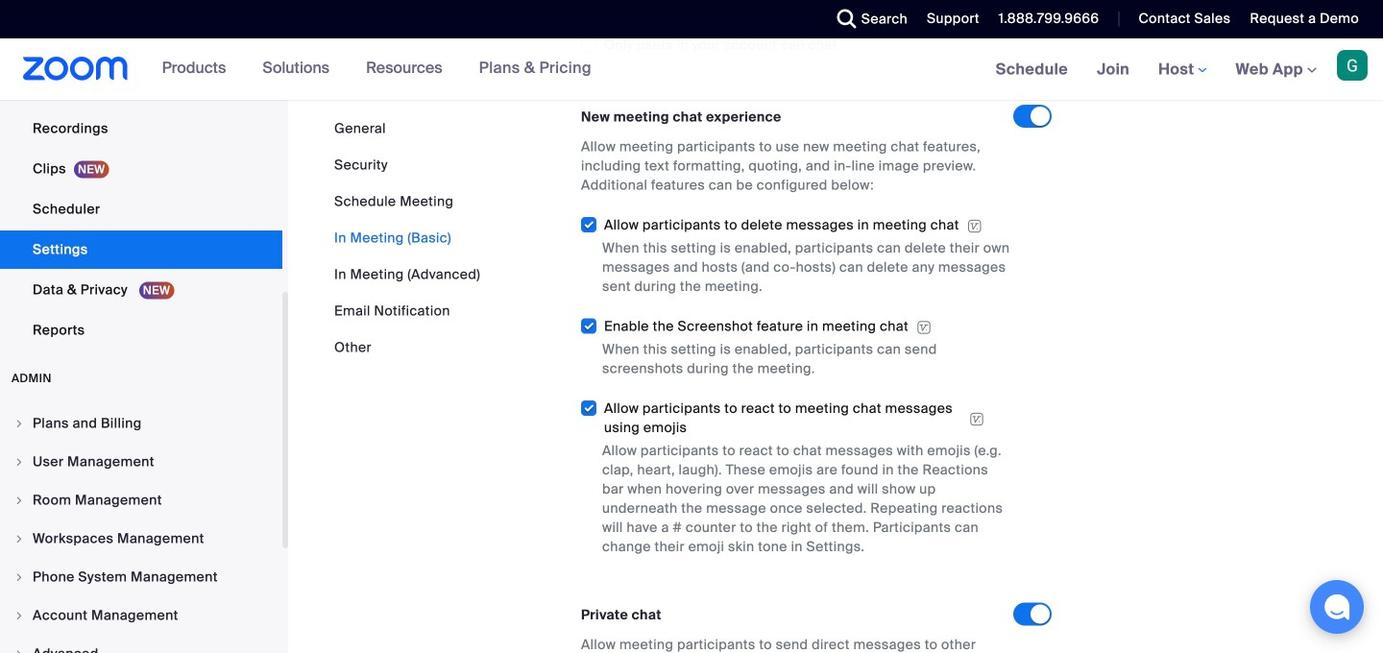 Task type: vqa. For each thing, say whether or not it's contained in the screenshot.
4th right image from the top
yes



Task type: describe. For each thing, give the bounding box(es) containing it.
2 right image from the top
[[13, 610, 25, 622]]

3 menu item from the top
[[0, 482, 282, 519]]

admin menu menu
[[0, 405, 282, 653]]

meetings navigation
[[982, 38, 1383, 101]]

1 right image from the top
[[13, 418, 25, 429]]

2 right image from the top
[[13, 495, 25, 506]]

1 right image from the top
[[13, 456, 25, 468]]

6 menu item from the top
[[0, 598, 282, 634]]

side navigation navigation
[[0, 0, 288, 653]]

product information navigation
[[148, 38, 606, 100]]

1 vertical spatial application
[[962, 398, 985, 437]]

5 menu item from the top
[[0, 559, 282, 596]]

personal menu menu
[[0, 0, 282, 352]]

3 right image from the top
[[13, 648, 25, 653]]

profile picture image
[[1337, 50, 1368, 81]]



Task type: locate. For each thing, give the bounding box(es) containing it.
right image
[[13, 418, 25, 429], [13, 610, 25, 622], [13, 648, 25, 653]]

banner
[[0, 38, 1383, 101]]

4 right image from the top
[[13, 572, 25, 583]]

2 menu item from the top
[[0, 444, 282, 480]]

open chat image
[[1324, 594, 1351, 621]]

1 menu item from the top
[[0, 405, 282, 442]]

'support version for 'enable the screenshot feature in meeting chat image
[[916, 319, 932, 336]]

zoom logo image
[[23, 57, 128, 81]]

2 vertical spatial right image
[[13, 648, 25, 653]]

menu bar
[[334, 119, 480, 357]]

1 vertical spatial right image
[[13, 610, 25, 622]]

right image
[[13, 456, 25, 468], [13, 495, 25, 506], [13, 533, 25, 545], [13, 572, 25, 583]]

application
[[959, 214, 982, 235], [962, 398, 985, 437]]

3 right image from the top
[[13, 533, 25, 545]]

0 vertical spatial right image
[[13, 418, 25, 429]]

menu item
[[0, 405, 282, 442], [0, 444, 282, 480], [0, 482, 282, 519], [0, 521, 282, 557], [0, 559, 282, 596], [0, 598, 282, 634], [0, 636, 282, 653]]

4 menu item from the top
[[0, 521, 282, 557]]

0 vertical spatial application
[[959, 214, 982, 235]]

7 menu item from the top
[[0, 636, 282, 653]]



